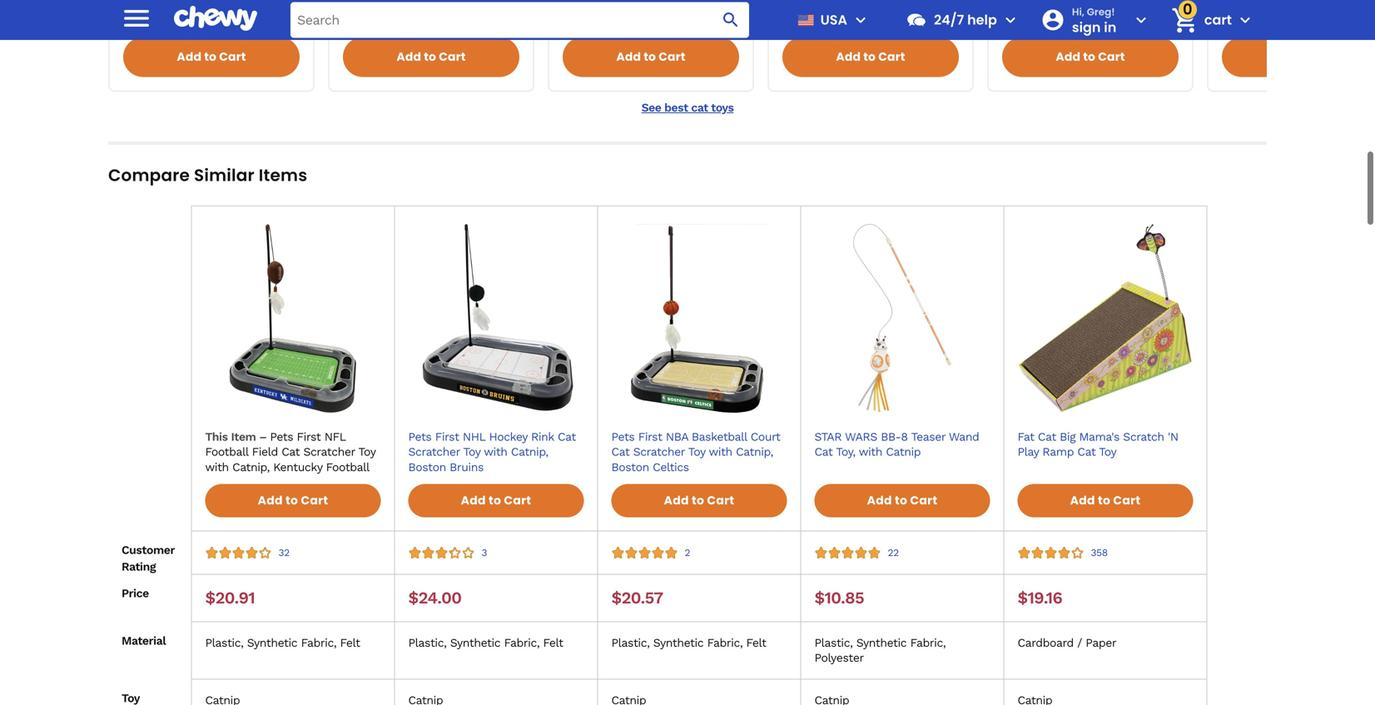 Task type: describe. For each thing, give the bounding box(es) containing it.
cart menu image
[[1235, 10, 1255, 30]]

$20.57
[[611, 588, 663, 607]]

fat cat big mama's scratch 'n play ramp cat toy image
[[1011, 224, 1200, 413]]

pets first nfl reversible dog & cat bandana, buffalo bills, small/medium element
[[395, 217, 597, 485]]

see best cat toys
[[641, 101, 734, 115]]

wars
[[845, 430, 877, 444]]

list containing add to cart
[[108, 0, 1375, 92]]

with for celtics
[[709, 445, 732, 459]]

pets for pets first nba basketball court cat scratcher toy with catnip, boston celtics
[[611, 430, 635, 444]]

1 synthetic from the left
[[247, 636, 297, 650]]

3 fabric, from the left
[[707, 636, 743, 650]]

paper
[[1086, 636, 1116, 650]]

toy inside fat cat big mama's scratch 'n play ramp cat toy
[[1099, 445, 1117, 459]]

material
[[122, 634, 166, 648]]

customer rating
[[122, 543, 175, 573]]

see best cat toys link
[[641, 101, 734, 115]]

2 fabric, from the left
[[504, 636, 540, 650]]

fat cat big mama's scratch 'n play ramp cat toy
[[1018, 430, 1178, 459]]

toy,
[[836, 445, 855, 459]]

2 plastic, from the left
[[408, 636, 447, 650]]

star wars bb-8 teaser wand cat toy, with catnip image
[[808, 224, 997, 413]]

ramp
[[1042, 445, 1074, 459]]

help menu image
[[1000, 10, 1020, 30]]

plastic, synthetic fabric, polyester
[[815, 636, 946, 665]]

1 fabric, from the left
[[301, 636, 336, 650]]

1 plastic, from the left
[[205, 636, 243, 650]]

first for nhl
[[435, 430, 459, 444]]

usa button
[[791, 0, 871, 40]]

fat cat big mama's scratch 'n play ramp cat toy element
[[1004, 217, 1207, 470]]

sign
[[1072, 18, 1101, 36]]

greg!
[[1087, 5, 1115, 19]]

nba
[[666, 430, 688, 444]]

'n
[[1168, 430, 1178, 444]]

2 felt from the left
[[543, 636, 563, 650]]

cart
[[1204, 10, 1232, 29]]

star wars bb-8 teaser wand cat toy, with catnip
[[815, 430, 979, 459]]

32
[[278, 547, 289, 558]]

big
[[1060, 430, 1076, 444]]

bruins
[[450, 460, 484, 474]]

$20.57 text field
[[611, 588, 663, 608]]

24/7
[[934, 10, 964, 29]]

with for bruins
[[484, 445, 507, 459]]

scratcher for bruins
[[408, 445, 460, 459]]

scratch
[[1123, 430, 1164, 444]]

358
[[1091, 547, 1108, 558]]

court
[[751, 430, 780, 444]]

pets first nba basketball court cat scratcher toy with catnip, boston celtics link
[[611, 430, 787, 475]]

wand
[[949, 430, 979, 444]]

nhl
[[463, 430, 485, 444]]

star wars bb-8 teaser wand cat toy, with catnip element
[[801, 217, 1003, 470]]

boston for pets first nba basketball court cat scratcher toy with catnip, boston celtics
[[611, 460, 649, 474]]

$19.16
[[1018, 588, 1062, 607]]

3 felt from the left
[[746, 636, 766, 650]]

/
[[1077, 636, 1082, 650]]

2
[[685, 547, 690, 558]]

usa
[[820, 10, 847, 29]]

2 synthetic from the left
[[450, 636, 500, 650]]

polyester
[[815, 651, 864, 665]]

chewy support image
[[906, 9, 927, 31]]

8
[[901, 430, 908, 444]]

Search text field
[[291, 2, 749, 38]]

3 plastic, synthetic fabric, felt from the left
[[611, 636, 766, 650]]

rating
[[122, 560, 156, 573]]

fat
[[1018, 430, 1034, 444]]

this item – pets first nfl football field cat scratcher toy with catnip, kentucky football element
[[192, 217, 394, 485]]

star
[[815, 430, 842, 444]]

pets first nfl dog & cat t-shirt, dallas cowboys, medium element
[[598, 217, 800, 485]]

2 plastic, synthetic fabric, felt from the left
[[408, 636, 563, 650]]

compare similar items
[[108, 164, 307, 187]]

catnip, for court
[[736, 445, 773, 459]]

fat cat big mama's scratch 'n play ramp cat toy link
[[1018, 430, 1193, 460]]

toy for nhl
[[463, 445, 480, 459]]



Task type: locate. For each thing, give the bounding box(es) containing it.
1 horizontal spatial first
[[638, 430, 662, 444]]

with inside pets first nba basketball court cat scratcher toy with catnip, boston celtics
[[709, 445, 732, 459]]

1 boston from the left
[[408, 460, 446, 474]]

boston left "celtics"
[[611, 460, 649, 474]]

teaser
[[911, 430, 945, 444]]

1 scratcher from the left
[[408, 445, 460, 459]]

2 boston from the left
[[611, 460, 649, 474]]

plastic,
[[205, 636, 243, 650], [408, 636, 447, 650], [611, 636, 650, 650], [815, 636, 853, 650]]

catnip, inside pets first nhl hockey rink cat scratcher toy with catnip, boston bruins
[[511, 445, 548, 459]]

2 pets from the left
[[611, 430, 635, 444]]

2 catnip, from the left
[[736, 445, 773, 459]]

items
[[259, 164, 307, 187]]

synthetic down "$20.91" "text box"
[[247, 636, 297, 650]]

1 horizontal spatial boston
[[611, 460, 649, 474]]

help
[[967, 10, 997, 29]]

menu image right usa
[[851, 10, 871, 30]]

scratcher up bruins
[[408, 445, 460, 459]]

customer
[[122, 543, 175, 557]]

plastic, synthetic fabric, felt down $20.57 text field
[[611, 636, 766, 650]]

synthetic down $20.57 text field
[[653, 636, 704, 650]]

4 fabric, from the left
[[910, 636, 946, 650]]

3 synthetic from the left
[[653, 636, 704, 650]]

0 horizontal spatial with
[[484, 445, 507, 459]]

cart link
[[1164, 0, 1232, 40]]

plastic, down "$20.91" "text box"
[[205, 636, 243, 650]]

best
[[664, 101, 688, 115]]

similar
[[194, 164, 255, 187]]

pets first nhl hockey rink cat scratcher toy with catnip, boston bruins
[[408, 430, 576, 474]]

$20.91
[[205, 588, 255, 607]]

$20.91 text field
[[205, 588, 255, 608]]

catnip
[[886, 445, 921, 459]]

2 horizontal spatial toy
[[1099, 445, 1117, 459]]

first
[[435, 430, 459, 444], [638, 430, 662, 444]]

menu image
[[120, 1, 153, 35], [851, 10, 871, 30]]

with inside pets first nhl hockey rink cat scratcher toy with catnip, boston bruins
[[484, 445, 507, 459]]

0 horizontal spatial menu image
[[120, 1, 153, 35]]

24/7 help link
[[899, 0, 997, 40]]

2 scratcher from the left
[[633, 445, 685, 459]]

pets first nfl football field cat scratcher toy with catnip, kentucky football image
[[199, 224, 387, 413]]

3 with from the left
[[859, 445, 882, 459]]

0 horizontal spatial toy
[[463, 445, 480, 459]]

$10.85
[[815, 588, 864, 607]]

pets inside pets first nhl hockey rink cat scratcher toy with catnip, boston bruins
[[408, 430, 431, 444]]

with down hockey
[[484, 445, 507, 459]]

cat
[[558, 430, 576, 444], [1038, 430, 1056, 444], [611, 445, 630, 459], [815, 445, 833, 459], [1077, 445, 1096, 459]]

cat inside pets first nhl hockey rink cat scratcher toy with catnip, boston bruins
[[558, 430, 576, 444]]

2 toy from the left
[[688, 445, 705, 459]]

star wars bb-8 teaser wand cat toy, with catnip link
[[815, 430, 990, 460]]

felt
[[340, 636, 360, 650], [543, 636, 563, 650], [746, 636, 766, 650]]

first for nba
[[638, 430, 662, 444]]

0 horizontal spatial scratcher
[[408, 445, 460, 459]]

catnip, down rink
[[511, 445, 548, 459]]

scratcher for celtics
[[633, 445, 685, 459]]

plastic, synthetic fabric, felt down $24.00 text box
[[408, 636, 563, 650]]

cat inside pets first nba basketball court cat scratcher toy with catnip, boston celtics
[[611, 445, 630, 459]]

1 with from the left
[[484, 445, 507, 459]]

first left nba
[[638, 430, 662, 444]]

plastic, inside plastic, synthetic fabric, polyester
[[815, 636, 853, 650]]

0 horizontal spatial first
[[435, 430, 459, 444]]

add to cart
[[177, 49, 246, 65], [397, 49, 466, 65], [616, 49, 686, 65], [836, 49, 905, 65], [1056, 49, 1125, 65], [258, 492, 328, 508], [461, 492, 531, 508], [664, 492, 735, 508], [867, 492, 938, 508], [1070, 492, 1141, 508]]

plastic, down $24.00 text box
[[408, 636, 447, 650]]

fabric,
[[301, 636, 336, 650], [504, 636, 540, 650], [707, 636, 743, 650], [910, 636, 946, 650]]

toy for nba
[[688, 445, 705, 459]]

chewy home image
[[174, 0, 257, 37]]

synthetic up the polyester
[[856, 636, 907, 650]]

22
[[888, 547, 899, 558]]

0 horizontal spatial felt
[[340, 636, 360, 650]]

with down 'wars'
[[859, 445, 882, 459]]

hi, greg! sign in
[[1072, 5, 1116, 36]]

pets left nba
[[611, 430, 635, 444]]

toy
[[463, 445, 480, 459], [688, 445, 705, 459], [1099, 445, 1117, 459]]

see
[[641, 101, 661, 115]]

3 toy from the left
[[1099, 445, 1117, 459]]

boston left bruins
[[408, 460, 446, 474]]

synthetic
[[247, 636, 297, 650], [450, 636, 500, 650], [653, 636, 704, 650], [856, 636, 907, 650]]

boston for pets first nhl hockey rink cat scratcher toy with catnip, boston bruins
[[408, 460, 446, 474]]

toy down mama's
[[1099, 445, 1117, 459]]

4 plastic, from the left
[[815, 636, 853, 650]]

1 horizontal spatial with
[[709, 445, 732, 459]]

hockey
[[489, 430, 528, 444]]

hi,
[[1072, 5, 1084, 19]]

synthetic down $24.00 text box
[[450, 636, 500, 650]]

add to cart button
[[123, 37, 300, 77], [343, 37, 519, 77], [563, 37, 739, 77], [782, 37, 959, 77], [1002, 37, 1179, 77], [205, 484, 381, 517], [408, 484, 584, 517], [611, 484, 787, 517], [815, 484, 990, 517], [1018, 484, 1193, 517]]

2 horizontal spatial felt
[[746, 636, 766, 650]]

bb-
[[881, 430, 901, 444]]

cat inside star wars bb-8 teaser wand cat toy, with catnip
[[815, 445, 833, 459]]

price
[[122, 586, 149, 600]]

cardboard
[[1018, 636, 1074, 650]]

Product search field
[[291, 2, 749, 38]]

fabric, inside plastic, synthetic fabric, polyester
[[910, 636, 946, 650]]

submit search image
[[721, 10, 741, 30]]

2 horizontal spatial plastic, synthetic fabric, felt
[[611, 636, 766, 650]]

plastic, synthetic fabric, felt down "$20.91" "text box"
[[205, 636, 360, 650]]

plastic, up the polyester
[[815, 636, 853, 650]]

scratcher inside pets first nba basketball court cat scratcher toy with catnip, boston celtics
[[633, 445, 685, 459]]

1 felt from the left
[[340, 636, 360, 650]]

account menu image
[[1131, 10, 1151, 30]]

3
[[482, 547, 487, 558]]

pets for pets first nhl hockey rink cat scratcher toy with catnip, boston bruins
[[408, 430, 431, 444]]

catnip, inside pets first nba basketball court cat scratcher toy with catnip, boston celtics
[[736, 445, 773, 459]]

boston inside pets first nba basketball court cat scratcher toy with catnip, boston celtics
[[611, 460, 649, 474]]

synthetic inside plastic, synthetic fabric, polyester
[[856, 636, 907, 650]]

$24.00 text field
[[408, 588, 461, 608]]

0 horizontal spatial pets
[[408, 430, 431, 444]]

with inside star wars bb-8 teaser wand cat toy, with catnip
[[859, 445, 882, 459]]

in
[[1104, 18, 1116, 36]]

scratcher inside pets first nhl hockey rink cat scratcher toy with catnip, boston bruins
[[408, 445, 460, 459]]

celtics
[[653, 460, 689, 474]]

with down basketball
[[709, 445, 732, 459]]

1 horizontal spatial menu image
[[851, 10, 871, 30]]

0 horizontal spatial plastic, synthetic fabric, felt
[[205, 636, 360, 650]]

1 plastic, synthetic fabric, felt from the left
[[205, 636, 360, 650]]

toys
[[711, 101, 734, 115]]

24/7 help
[[934, 10, 997, 29]]

with
[[484, 445, 507, 459], [709, 445, 732, 459], [859, 445, 882, 459]]

cat
[[691, 101, 708, 115]]

0 horizontal spatial catnip,
[[511, 445, 548, 459]]

toy inside pets first nba basketball court cat scratcher toy with catnip, boston celtics
[[688, 445, 705, 459]]

first inside pets first nhl hockey rink cat scratcher toy with catnip, boston bruins
[[435, 430, 459, 444]]

2 horizontal spatial with
[[859, 445, 882, 459]]

toy down basketball
[[688, 445, 705, 459]]

pets inside pets first nba basketball court cat scratcher toy with catnip, boston celtics
[[611, 430, 635, 444]]

cardboard / paper
[[1018, 636, 1116, 650]]

$10.85 text field
[[815, 588, 864, 608]]

compare
[[108, 164, 190, 187]]

1 horizontal spatial scratcher
[[633, 445, 685, 459]]

plastic, down $20.57 text field
[[611, 636, 650, 650]]

basketball
[[692, 430, 747, 444]]

1 horizontal spatial plastic, synthetic fabric, felt
[[408, 636, 563, 650]]

first left nhl
[[435, 430, 459, 444]]

$19.16 text field
[[1018, 588, 1062, 608]]

1 toy from the left
[[463, 445, 480, 459]]

1 catnip, from the left
[[511, 445, 548, 459]]

pets first nhl hockey rink cat scratcher toy with catnip, boston bruins link
[[408, 430, 584, 475]]

scratcher
[[408, 445, 460, 459], [633, 445, 685, 459]]

pets first nhl hockey rink cat scratcher toy with catnip, boston bruins image
[[402, 224, 591, 413]]

plastic, synthetic fabric, felt
[[205, 636, 360, 650], [408, 636, 563, 650], [611, 636, 766, 650]]

toy down nhl
[[463, 445, 480, 459]]

pets left nhl
[[408, 430, 431, 444]]

first inside pets first nba basketball court cat scratcher toy with catnip, boston celtics
[[638, 430, 662, 444]]

$24.00
[[408, 588, 461, 607]]

toy inside pets first nhl hockey rink cat scratcher toy with catnip, boston bruins
[[463, 445, 480, 459]]

pets first nba basketball court cat scratcher toy with catnip, boston celtics image
[[605, 224, 794, 413]]

to
[[204, 49, 217, 65], [424, 49, 436, 65], [644, 49, 656, 65], [863, 49, 876, 65], [1083, 49, 1096, 65], [286, 492, 298, 508], [489, 492, 501, 508], [692, 492, 704, 508], [895, 492, 907, 508], [1098, 492, 1111, 508]]

cart
[[219, 49, 246, 65], [439, 49, 466, 65], [659, 49, 686, 65], [878, 49, 905, 65], [1098, 49, 1125, 65], [301, 492, 328, 508], [504, 492, 531, 508], [707, 492, 735, 508], [910, 492, 938, 508], [1113, 492, 1141, 508]]

play
[[1018, 445, 1039, 459]]

boston inside pets first nhl hockey rink cat scratcher toy with catnip, boston bruins
[[408, 460, 446, 474]]

catnip, for rink
[[511, 445, 548, 459]]

menu image inside 'usa' dropdown button
[[851, 10, 871, 30]]

mama's
[[1079, 430, 1120, 444]]

2 first from the left
[[638, 430, 662, 444]]

1 horizontal spatial toy
[[688, 445, 705, 459]]

rink
[[531, 430, 554, 444]]

pets
[[408, 430, 431, 444], [611, 430, 635, 444]]

1 horizontal spatial felt
[[543, 636, 563, 650]]

catnip, down court
[[736, 445, 773, 459]]

catnip,
[[511, 445, 548, 459], [736, 445, 773, 459]]

items image
[[1170, 6, 1199, 35]]

2 with from the left
[[709, 445, 732, 459]]

0 horizontal spatial boston
[[408, 460, 446, 474]]

list
[[108, 0, 1375, 92]]

1 first from the left
[[435, 430, 459, 444]]

3 plastic, from the left
[[611, 636, 650, 650]]

pets first nba basketball court cat scratcher toy with catnip, boston celtics
[[611, 430, 780, 474]]

4 synthetic from the left
[[856, 636, 907, 650]]

menu image left 'chewy home' image
[[120, 1, 153, 35]]

scratcher up "celtics"
[[633, 445, 685, 459]]

1 pets from the left
[[408, 430, 431, 444]]

1 horizontal spatial pets
[[611, 430, 635, 444]]

1 horizontal spatial catnip,
[[736, 445, 773, 459]]

boston
[[408, 460, 446, 474], [611, 460, 649, 474]]

add
[[177, 49, 202, 65], [397, 49, 421, 65], [616, 49, 641, 65], [836, 49, 861, 65], [1056, 49, 1081, 65], [258, 492, 283, 508], [461, 492, 486, 508], [664, 492, 689, 508], [867, 492, 892, 508], [1070, 492, 1095, 508]]



Task type: vqa. For each thing, say whether or not it's contained in the screenshot.
NBA First
yes



